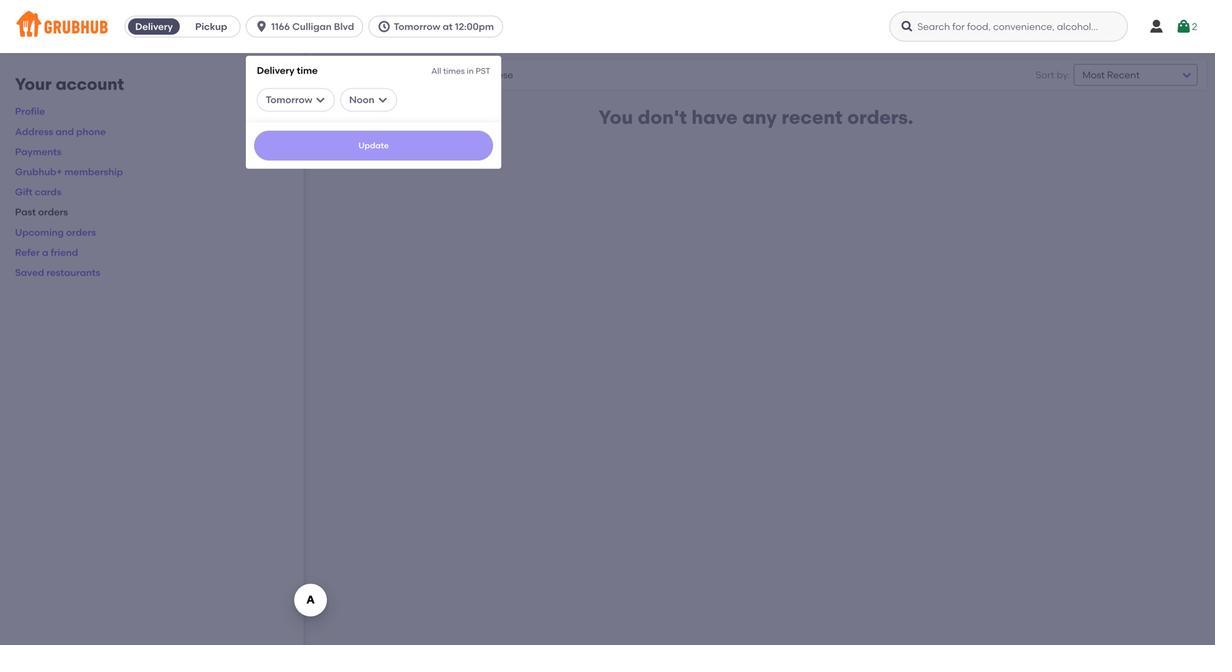Task type: describe. For each thing, give the bounding box(es) containing it.
address
[[15, 126, 53, 137]]

pst
[[476, 66, 490, 76]]

1166 culligan blvd
[[271, 21, 354, 32]]

gift cards
[[15, 186, 61, 198]]

update button
[[254, 131, 493, 161]]

any
[[742, 106, 777, 129]]

address and phone
[[15, 126, 106, 137]]

svg image inside the 2 button
[[1176, 18, 1192, 35]]

delivery for delivery
[[135, 21, 173, 32]]

2 button
[[1176, 14, 1197, 39]]

svg image inside 1166 culligan blvd button
[[255, 20, 268, 33]]

past
[[15, 207, 36, 218]]

profile link
[[15, 106, 45, 117]]

pickup
[[195, 21, 227, 32]]

upcoming orders
[[15, 227, 96, 238]]

phone
[[76, 126, 106, 137]]

refer a friend
[[15, 247, 78, 258]]

grubhub+
[[15, 166, 62, 178]]

tomorrow at 12:00pm button
[[368, 16, 508, 37]]

culligan
[[292, 21, 332, 32]]

past orders link
[[15, 207, 68, 218]]

saved restaurants
[[15, 267, 100, 279]]

times
[[443, 66, 465, 76]]

upcoming orders link
[[15, 227, 96, 238]]

1166 culligan blvd button
[[246, 16, 368, 37]]

sort
[[1036, 69, 1054, 81]]

svg image inside tomorrow at 12:00pm button
[[377, 20, 391, 33]]

restaurants button
[[369, 65, 448, 85]]

by:
[[1057, 69, 1070, 81]]

restaurants
[[380, 68, 437, 79]]

gift
[[15, 186, 32, 198]]

update
[[358, 141, 389, 150]]

refer
[[15, 247, 40, 258]]

delivery time
[[257, 65, 318, 76]]

membership
[[64, 166, 123, 178]]

in
[[467, 66, 474, 76]]

all
[[431, 66, 441, 76]]

1166
[[271, 21, 290, 32]]

recent
[[782, 106, 843, 129]]

address and phone link
[[15, 126, 106, 137]]

orders for upcoming orders
[[66, 227, 96, 238]]

gift cards link
[[15, 186, 61, 198]]



Task type: vqa. For each thing, say whether or not it's contained in the screenshot.
the 123rd St
no



Task type: locate. For each thing, give the bounding box(es) containing it.
2
[[1192, 21, 1197, 32]]

grubhub+ membership link
[[15, 166, 123, 178]]

tomorrow at 12:00pm
[[394, 21, 494, 32]]

orders
[[38, 207, 68, 218], [66, 227, 96, 238]]

1 vertical spatial orders
[[66, 227, 96, 238]]

0 vertical spatial tomorrow
[[394, 21, 440, 32]]

1 horizontal spatial tomorrow
[[394, 21, 440, 32]]

saved restaurants link
[[15, 267, 100, 279]]

2 svg image from the left
[[900, 20, 914, 33]]

profile
[[15, 106, 45, 117]]

1 horizontal spatial delivery
[[257, 65, 295, 76]]

at
[[443, 21, 453, 32]]

blvd
[[334, 21, 354, 32]]

12:00pm
[[455, 21, 494, 32]]

tomorrow left the at
[[394, 21, 440, 32]]

0 vertical spatial orders
[[38, 207, 68, 218]]

1 vertical spatial tomorrow
[[266, 94, 312, 106]]

and
[[56, 126, 74, 137]]

refer a friend link
[[15, 247, 78, 258]]

0 horizontal spatial svg image
[[377, 20, 391, 33]]

svg image
[[377, 20, 391, 33], [900, 20, 914, 33]]

delivery button
[[125, 16, 183, 37]]

noon
[[349, 94, 374, 106]]

orders.
[[847, 106, 913, 129]]

tomorrow down 'delivery time'
[[266, 94, 312, 106]]

tomorrow inside button
[[394, 21, 440, 32]]

orders up upcoming orders
[[38, 207, 68, 218]]

time
[[297, 65, 318, 76]]

orders up friend
[[66, 227, 96, 238]]

svg image
[[1176, 18, 1192, 35], [255, 20, 268, 33], [448, 67, 465, 83], [315, 94, 326, 105], [377, 94, 388, 105]]

your account
[[15, 74, 124, 94]]

grubhub+ membership
[[15, 166, 123, 178]]

payments
[[15, 146, 62, 158]]

1 svg image from the left
[[377, 20, 391, 33]]

cards
[[35, 186, 61, 198]]

have
[[692, 106, 738, 129]]

payments link
[[15, 146, 62, 158]]

your
[[15, 74, 52, 94]]

delivery
[[135, 21, 173, 32], [257, 65, 295, 76]]

0 horizontal spatial delivery
[[135, 21, 173, 32]]

pickup button
[[183, 16, 240, 37]]

a
[[42, 247, 48, 258]]

you
[[599, 106, 633, 129]]

tomorrow
[[394, 21, 440, 32], [266, 94, 312, 106]]

orders for past orders
[[38, 207, 68, 218]]

saved
[[15, 267, 44, 279]]

upcoming
[[15, 227, 64, 238]]

delivery for delivery time
[[257, 65, 295, 76]]

restaurants
[[46, 267, 100, 279]]

you don't have any recent orders.
[[599, 106, 913, 129]]

tomorrow for tomorrow at 12:00pm
[[394, 21, 440, 32]]

main navigation navigation
[[0, 0, 1215, 646]]

don't
[[638, 106, 687, 129]]

tomorrow for tomorrow
[[266, 94, 312, 106]]

1 vertical spatial delivery
[[257, 65, 295, 76]]

sort by:
[[1036, 69, 1070, 81]]

0 vertical spatial delivery
[[135, 21, 173, 32]]

delivery inside the delivery button
[[135, 21, 173, 32]]

friend
[[51, 247, 78, 258]]

delivery left pickup "button"
[[135, 21, 173, 32]]

past orders
[[15, 207, 68, 218]]

delivery left time at the left
[[257, 65, 295, 76]]

0 horizontal spatial tomorrow
[[266, 94, 312, 106]]

account
[[56, 74, 124, 94]]

all times in pst
[[431, 66, 490, 76]]

1 horizontal spatial svg image
[[900, 20, 914, 33]]



